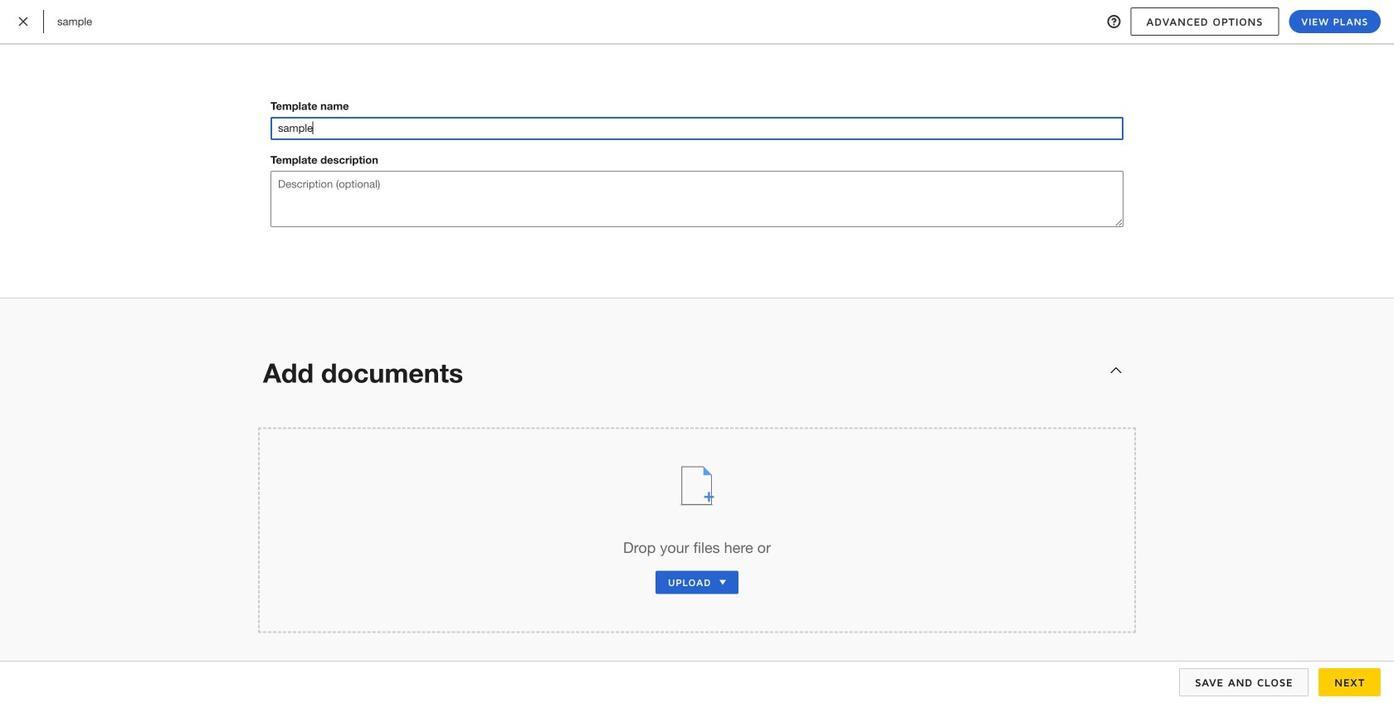 Task type: vqa. For each thing, say whether or not it's contained in the screenshot.
Template Name text field
yes



Task type: locate. For each thing, give the bounding box(es) containing it.
Description (optional) text field
[[271, 171, 1124, 227]]



Task type: describe. For each thing, give the bounding box(es) containing it.
Template name text field
[[271, 118, 1123, 139]]



